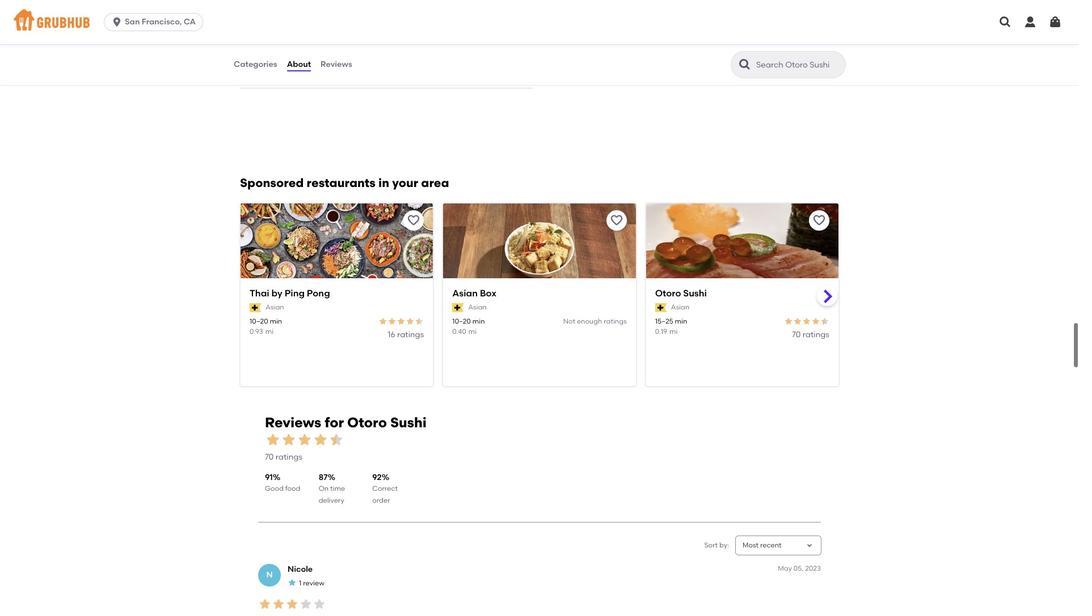 Task type: locate. For each thing, give the bounding box(es) containing it.
70 ratings
[[792, 330, 829, 340], [265, 453, 302, 462]]

subscription pass image down thai
[[250, 303, 261, 312]]

min right 15–25
[[675, 318, 687, 326]]

1 subscription pass image from the left
[[250, 303, 261, 312]]

16 ratings
[[388, 330, 424, 340]]

asian box link
[[452, 288, 627, 301]]

0.40
[[452, 328, 466, 336]]

2 min from the left
[[472, 318, 485, 326]]

save this restaurant button for thai by ping pong
[[404, 211, 424, 231]]

1 horizontal spatial mi
[[469, 328, 477, 336]]

save this restaurant button for asian box
[[606, 211, 627, 231]]

1 review
[[299, 580, 324, 588]]

10–20 up the 0.93
[[250, 318, 268, 326]]

not enough ratings
[[563, 318, 627, 326]]

0 horizontal spatial save this restaurant button
[[404, 211, 424, 231]]

caret down icon image
[[805, 542, 814, 551]]

92
[[372, 473, 382, 483]]

3 save this restaurant button from the left
[[809, 211, 829, 231]]

2 horizontal spatial mi
[[669, 328, 678, 336]]

1 mi from the left
[[265, 328, 274, 336]]

2 save this restaurant button from the left
[[606, 211, 627, 231]]

1 horizontal spatial min
[[472, 318, 485, 326]]

mi inside the 10–20 min 0.93 mi
[[265, 328, 274, 336]]

1 horizontal spatial sushi
[[683, 288, 707, 299]]

mi right the 0.93
[[265, 328, 274, 336]]

mi inside the 15–25 min 0.19 mi
[[669, 328, 678, 336]]

save this restaurant image for asian box
[[610, 214, 623, 228]]

asian
[[452, 288, 478, 299], [266, 304, 284, 311], [468, 304, 487, 311], [671, 304, 690, 311]]

subscription pass image
[[250, 303, 261, 312], [655, 303, 667, 312]]

thai by ping pong link
[[250, 288, 424, 301]]

save this restaurant button
[[404, 211, 424, 231], [606, 211, 627, 231], [809, 211, 829, 231]]

0 vertical spatial reviews
[[321, 59, 352, 69]]

2 10–20 from the left
[[452, 318, 471, 326]]

10–20 min 0.40 mi
[[452, 318, 485, 336]]

save this restaurant button for otoro sushi
[[809, 211, 829, 231]]

mi for thai
[[265, 328, 274, 336]]

1 vertical spatial sushi
[[390, 415, 427, 431]]

save this restaurant image for thai by ping pong
[[407, 214, 421, 228]]

0 horizontal spatial mi
[[265, 328, 274, 336]]

0 vertical spatial sushi
[[683, 288, 707, 299]]

70
[[792, 330, 801, 340], [265, 453, 274, 462]]

3 mi from the left
[[669, 328, 678, 336]]

min down by at the left top of page
[[270, 318, 282, 326]]

may 05, 2023
[[778, 565, 821, 573]]

about
[[287, 59, 311, 69]]

sushi
[[683, 288, 707, 299], [390, 415, 427, 431]]

your
[[392, 176, 418, 190]]

star icon image
[[379, 317, 388, 326], [388, 317, 397, 326], [397, 317, 406, 326], [406, 317, 415, 326], [415, 317, 424, 326], [415, 317, 424, 326], [784, 317, 793, 326], [793, 317, 802, 326], [802, 317, 811, 326], [811, 317, 820, 326], [820, 317, 829, 326], [820, 317, 829, 326], [265, 432, 281, 448], [281, 432, 297, 448], [297, 432, 313, 448], [313, 432, 329, 448], [329, 432, 344, 448], [329, 432, 344, 448], [288, 579, 297, 588], [258, 598, 272, 612], [272, 598, 285, 612], [285, 598, 299, 612], [299, 598, 313, 612], [313, 598, 326, 612]]

mi for otoro
[[669, 328, 678, 336]]

delivery
[[319, 497, 344, 505]]

reviews right about
[[321, 59, 352, 69]]

mi right 0.19
[[669, 328, 678, 336]]

1 vertical spatial 70 ratings
[[265, 453, 302, 462]]

save this restaurant image
[[407, 214, 421, 228], [610, 214, 623, 228], [812, 214, 826, 228]]

10–20 inside the 10–20 min 0.93 mi
[[250, 318, 268, 326]]

reviews for otoro sushi
[[265, 415, 427, 431]]

10–20
[[250, 318, 268, 326], [452, 318, 471, 326]]

asian down otoro sushi on the top
[[671, 304, 690, 311]]

sort by:
[[704, 542, 729, 550]]

10–20 inside 10–20 min 0.40 mi
[[452, 318, 471, 326]]

0.19
[[655, 328, 667, 336]]

ca
[[184, 17, 196, 27]]

sponsored
[[240, 176, 304, 190]]

3 min from the left
[[675, 318, 687, 326]]

1 horizontal spatial subscription pass image
[[655, 303, 667, 312]]

2 mi from the left
[[469, 328, 477, 336]]

1 save this restaurant image from the left
[[407, 214, 421, 228]]

mi inside 10–20 min 0.40 mi
[[469, 328, 477, 336]]

3 save this restaurant image from the left
[[812, 214, 826, 228]]

2 horizontal spatial save this restaurant button
[[809, 211, 829, 231]]

1 min from the left
[[270, 318, 282, 326]]

svg image
[[999, 15, 1012, 29], [1024, 15, 1037, 29], [1048, 15, 1062, 29], [111, 16, 123, 28]]

2 save this restaurant image from the left
[[610, 214, 623, 228]]

10–20 for asian
[[452, 318, 471, 326]]

2023
[[805, 565, 821, 573]]

91
[[265, 473, 273, 483]]

reviews inside button
[[321, 59, 352, 69]]

subscription pass image
[[452, 303, 464, 312]]

10–20 up 0.40
[[452, 318, 471, 326]]

otoro up 15–25
[[655, 288, 681, 299]]

0 horizontal spatial sushi
[[390, 415, 427, 431]]

subscription pass image up 15–25
[[655, 303, 667, 312]]

reviews
[[321, 59, 352, 69], [265, 415, 321, 431]]

save this restaurant image for otoro sushi
[[812, 214, 826, 228]]

min inside 10–20 min 0.40 mi
[[472, 318, 485, 326]]

0 horizontal spatial 10–20
[[250, 318, 268, 326]]

ping
[[285, 288, 305, 299]]

asian for thai by ping pong
[[266, 304, 284, 311]]

otoro right for
[[347, 415, 387, 431]]

1 horizontal spatial save this restaurant image
[[610, 214, 623, 228]]

1
[[299, 580, 301, 588]]

thai by ping pong logo image
[[241, 204, 433, 299]]

10–20 for thai
[[250, 318, 268, 326]]

mi
[[265, 328, 274, 336], [469, 328, 477, 336], [669, 328, 678, 336]]

min down asian box
[[472, 318, 485, 326]]

1 horizontal spatial otoro
[[655, 288, 681, 299]]

2 horizontal spatial min
[[675, 318, 687, 326]]

san francisco, ca
[[125, 17, 196, 27]]

1 vertical spatial otoro
[[347, 415, 387, 431]]

0 horizontal spatial save this restaurant image
[[407, 214, 421, 228]]

05,
[[794, 565, 804, 573]]

svg image inside san francisco, ca button
[[111, 16, 123, 28]]

subscription pass image for thai
[[250, 303, 261, 312]]

time
[[330, 485, 345, 493]]

san
[[125, 17, 140, 27]]

16
[[388, 330, 395, 340]]

2 subscription pass image from the left
[[655, 303, 667, 312]]

15–25
[[655, 318, 673, 326]]

recent
[[760, 542, 782, 550]]

reviews left for
[[265, 415, 321, 431]]

subscription pass image for otoro
[[655, 303, 667, 312]]

1 horizontal spatial 10–20
[[452, 318, 471, 326]]

1 save this restaurant button from the left
[[404, 211, 424, 231]]

mi right 0.40
[[469, 328, 477, 336]]

(415) 553-3986
[[240, 64, 297, 73]]

asian box
[[452, 288, 496, 299]]

1 10–20 from the left
[[250, 318, 268, 326]]

0 horizontal spatial subscription pass image
[[250, 303, 261, 312]]

asian down by at the left top of page
[[266, 304, 284, 311]]

main navigation navigation
[[0, 0, 1079, 44]]

1 vertical spatial reviews
[[265, 415, 321, 431]]

sort
[[704, 542, 718, 550]]

ratings
[[604, 318, 627, 326], [397, 330, 424, 340], [803, 330, 829, 340], [276, 453, 302, 462]]

1 horizontal spatial 70 ratings
[[792, 330, 829, 340]]

1 horizontal spatial 70
[[792, 330, 801, 340]]

min inside the 15–25 min 0.19 mi
[[675, 318, 687, 326]]

min
[[270, 318, 282, 326], [472, 318, 485, 326], [675, 318, 687, 326]]

2 horizontal spatial save this restaurant image
[[812, 214, 826, 228]]

asian down asian box
[[468, 304, 487, 311]]

0 vertical spatial otoro
[[655, 288, 681, 299]]

not
[[563, 318, 575, 326]]

min inside the 10–20 min 0.93 mi
[[270, 318, 282, 326]]

0 horizontal spatial min
[[270, 318, 282, 326]]

1 horizontal spatial save this restaurant button
[[606, 211, 627, 231]]

otoro
[[655, 288, 681, 299], [347, 415, 387, 431]]

mi for asian
[[469, 328, 477, 336]]

0 vertical spatial 70
[[792, 330, 801, 340]]

good
[[265, 485, 284, 493]]

0 horizontal spatial 70
[[265, 453, 274, 462]]

categories button
[[233, 44, 278, 85]]



Task type: vqa. For each thing, say whether or not it's contained in the screenshot.
third svg icon from left
yes



Task type: describe. For each thing, give the bounding box(es) containing it.
n
[[266, 571, 273, 581]]

Sort by: field
[[743, 541, 782, 551]]

on
[[319, 485, 329, 493]]

min for box
[[472, 318, 485, 326]]

most recent
[[743, 542, 782, 550]]

in
[[378, 176, 389, 190]]

87
[[319, 473, 328, 483]]

1 vertical spatial 70
[[265, 453, 274, 462]]

food
[[285, 485, 300, 493]]

may
[[778, 565, 792, 573]]

Search Otoro Sushi search field
[[755, 60, 842, 70]]

(415)
[[240, 64, 258, 73]]

92 correct order
[[372, 473, 398, 505]]

thai
[[250, 288, 269, 299]]

min for by
[[270, 318, 282, 326]]

0 vertical spatial 70 ratings
[[792, 330, 829, 340]]

pong
[[307, 288, 330, 299]]

3986
[[278, 64, 297, 73]]

correct
[[372, 485, 398, 493]]

thai by ping pong
[[250, 288, 330, 299]]

by:
[[719, 542, 729, 550]]

87 on time delivery
[[319, 473, 345, 505]]

categories
[[234, 59, 277, 69]]

sponsored restaurants in your area
[[240, 176, 449, 190]]

0.93
[[250, 328, 263, 336]]

asian box logo image
[[443, 204, 636, 299]]

search icon image
[[738, 58, 752, 71]]

reviews button
[[320, 44, 353, 85]]

francisco,
[[142, 17, 182, 27]]

(415) 553-3986 button
[[240, 63, 297, 75]]

box
[[480, 288, 496, 299]]

asian for asian box
[[468, 304, 487, 311]]

review
[[303, 580, 324, 588]]

reviews for reviews
[[321, 59, 352, 69]]

enough
[[577, 318, 602, 326]]

restaurants
[[307, 176, 376, 190]]

553-
[[260, 64, 278, 73]]

about button
[[286, 44, 312, 85]]

10–20 min 0.93 mi
[[250, 318, 282, 336]]

0 horizontal spatial 70 ratings
[[265, 453, 302, 462]]

most
[[743, 542, 759, 550]]

15–25 min 0.19 mi
[[655, 318, 687, 336]]

san francisco, ca button
[[104, 13, 208, 31]]

reviews for reviews for otoro sushi
[[265, 415, 321, 431]]

91 good food
[[265, 473, 300, 493]]

asian for otoro sushi
[[671, 304, 690, 311]]

min for sushi
[[675, 318, 687, 326]]

for
[[325, 415, 344, 431]]

otoro sushi link
[[655, 288, 829, 301]]

asian up subscription pass icon
[[452, 288, 478, 299]]

otoro sushi logo image
[[646, 204, 839, 299]]

0 horizontal spatial otoro
[[347, 415, 387, 431]]

area
[[421, 176, 449, 190]]

order
[[372, 497, 390, 505]]

nicole
[[288, 565, 313, 575]]

by
[[272, 288, 282, 299]]

otoro sushi
[[655, 288, 707, 299]]



